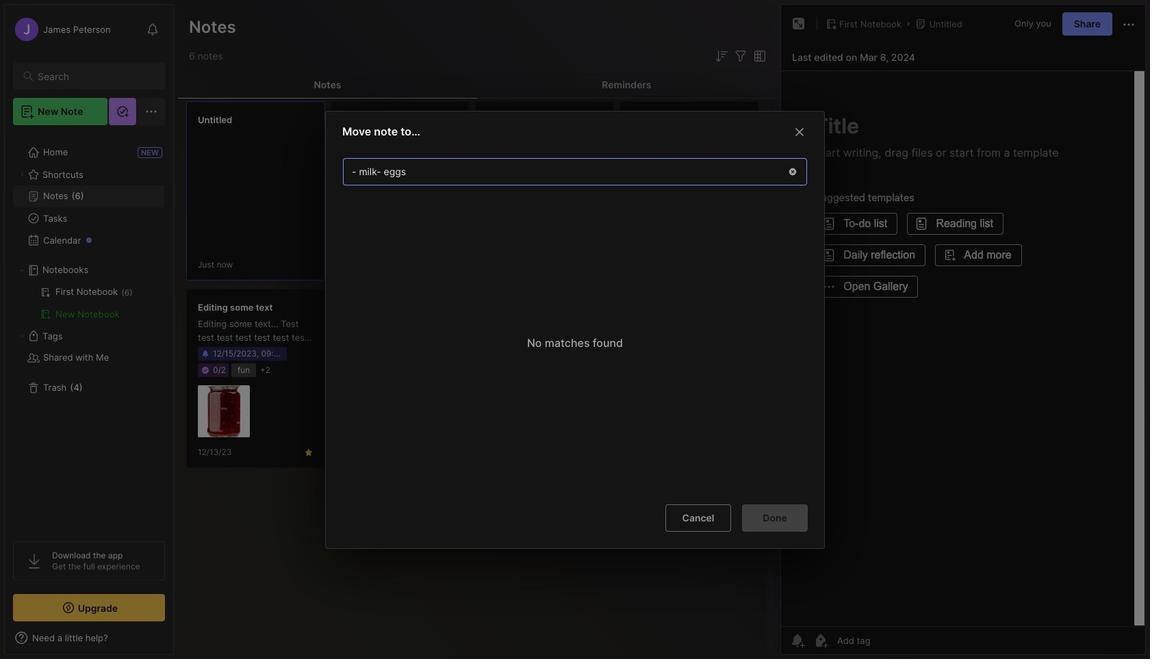Task type: locate. For each thing, give the bounding box(es) containing it.
None search field
[[38, 68, 153, 84]]

Find a location field
[[336, 151, 814, 493]]

expand note image
[[791, 16, 808, 32]]

add a reminder image
[[790, 633, 806, 649]]

expand tags image
[[18, 332, 26, 340]]

none search field inside main element
[[38, 68, 153, 84]]

close image
[[792, 123, 808, 140]]

tree
[[5, 134, 173, 529]]

note window element
[[781, 4, 1147, 656]]

group
[[13, 282, 164, 325]]

add tag image
[[813, 633, 829, 649]]

expand notebooks image
[[18, 266, 26, 275]]

group inside tree
[[13, 282, 164, 325]]

tab list
[[178, 71, 777, 99]]



Task type: vqa. For each thing, say whether or not it's contained in the screenshot.
NOTE EDITOR TEXT FIELD
yes



Task type: describe. For each thing, give the bounding box(es) containing it.
tree inside main element
[[5, 134, 173, 529]]

Search text field
[[38, 70, 153, 83]]

thumbnail image
[[198, 386, 250, 438]]

Find a location… text field
[[344, 160, 779, 183]]

main element
[[0, 0, 178, 660]]

Note Editor text field
[[782, 71, 1146, 627]]



